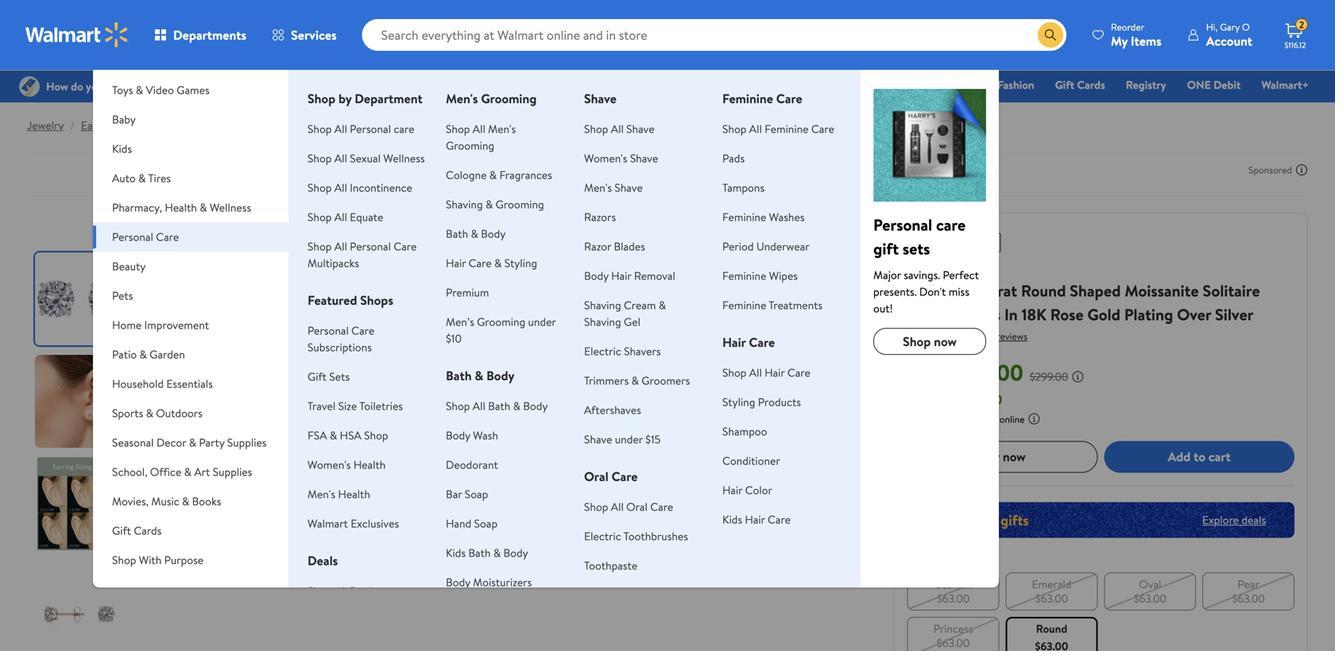 Task type: describe. For each thing, give the bounding box(es) containing it.
Search search field
[[362, 19, 1066, 51]]

hi, gary o account
[[1206, 20, 1252, 50]]

$63.00 for emerald $63.00
[[1035, 591, 1068, 607]]

shop for shop all incontinence
[[308, 180, 332, 196]]

all for shop all men's grooming
[[473, 121, 485, 137]]

health for women's
[[354, 457, 386, 473]]

prong
[[921, 280, 963, 302]]

gift for gift sets link
[[308, 369, 327, 385]]

home, furniture & appliances button
[[93, 46, 289, 75]]

by
[[339, 90, 352, 107]]

women's for women's shave
[[584, 151, 627, 166]]

all for shop all oral care
[[611, 499, 624, 515]]

when
[[931, 413, 953, 426]]

hi,
[[1206, 20, 1218, 34]]

men's for men's health
[[308, 487, 335, 502]]

body moisturizers link
[[446, 575, 532, 590]]

women's for women's health
[[308, 457, 351, 473]]

beauty
[[112, 259, 146, 274]]

4 prong 2 carat round shaped moissanite solitaire stud earrings in 18k rose gold plating over silver - image 2 of 5 image
[[35, 355, 128, 448]]

products
[[758, 395, 801, 410]]

soap for bar soap
[[465, 487, 488, 502]]

seasonal
[[112, 435, 154, 451]]

personal care image
[[873, 89, 986, 202]]

health for pharmacy,
[[165, 200, 197, 215]]

party
[[199, 435, 225, 451]]

home for home
[[948, 77, 977, 93]]

sports & outdoors
[[112, 406, 203, 421]]

removal
[[634, 268, 675, 284]]

1 / from the left
[[70, 118, 75, 133]]

fragrances
[[499, 167, 552, 183]]

price when purchased online
[[907, 413, 1025, 426]]

men's for men's grooming
[[446, 90, 478, 107]]

shop all deals
[[308, 584, 376, 599]]

shop all personal care multipacks
[[308, 239, 417, 271]]

hair down razor blades
[[611, 268, 631, 284]]

0 horizontal spatial care
[[394, 121, 414, 137]]

departments
[[173, 26, 246, 44]]

18k
[[1022, 304, 1047, 326]]

feminine care
[[722, 90, 802, 107]]

auto & tires button
[[93, 164, 289, 193]]

razor blades
[[584, 239, 645, 254]]

feminine for feminine treatments
[[722, 298, 766, 313]]

tampons
[[722, 180, 765, 196]]

shave down aftershaves
[[584, 432, 612, 447]]

shaving & grooming
[[446, 197, 544, 212]]

walmart
[[308, 516, 348, 532]]

electric shavers
[[584, 344, 661, 359]]

shop all hair care
[[722, 365, 810, 381]]

shop for shop all personal care multipacks
[[308, 239, 332, 254]]

shop for shop all sexual wellness
[[308, 151, 332, 166]]

care up products
[[787, 365, 810, 381]]

music
[[151, 494, 179, 509]]

cards for gift cards link
[[1077, 77, 1105, 93]]

shape list
[[904, 570, 1298, 652]]

fsa & hsa shop
[[308, 428, 388, 443]]

shaving cream & shaving gel
[[584, 298, 666, 330]]

personal for personal care subscriptions
[[308, 323, 349, 339]]

period underwear
[[722, 239, 810, 254]]

add to cart button
[[1104, 441, 1295, 473]]

personal up shop all sexual wellness link
[[350, 121, 391, 137]]

men's for men's shave
[[584, 180, 612, 196]]

walmart image
[[25, 22, 129, 48]]

stud
[[907, 304, 939, 326]]

deal
[[914, 236, 933, 250]]

shave down women's shave 'link'
[[615, 180, 643, 196]]

shop for shop now
[[903, 333, 931, 350]]

bath down hand soap link
[[468, 546, 491, 561]]

care down color
[[768, 512, 791, 528]]

round inside round button
[[1036, 621, 1067, 637]]

oval $63.00
[[1134, 577, 1167, 607]]

shop all sexual wellness
[[308, 151, 425, 166]]

hair up products
[[765, 365, 785, 381]]

personal care subscriptions link
[[308, 323, 374, 355]]

emerald
[[1032, 577, 1072, 592]]

add
[[1168, 448, 1191, 466]]

body wash link
[[446, 428, 498, 443]]

items
[[1131, 32, 1162, 50]]

men's inside shop all men's grooming
[[488, 121, 516, 137]]

supplies for school, office & art supplies
[[213, 465, 252, 480]]

purchased
[[955, 413, 997, 426]]

razors link
[[584, 209, 616, 225]]

home for home improvement
[[112, 317, 142, 333]]

toys & video games
[[112, 82, 210, 98]]

now
[[907, 357, 952, 388]]

hair care & styling link
[[446, 256, 537, 271]]

round inside jeenmata 4 prong 2 carat round shaped moissanite solitaire stud earrings in 18k rose gold plating over silver
[[1021, 280, 1066, 302]]

shave under $15
[[584, 432, 661, 447]]

color
[[745, 483, 772, 498]]

period underwear link
[[722, 239, 810, 254]]

cards for gift cards dropdown button
[[134, 523, 162, 539]]

toy
[[884, 77, 900, 93]]

blades
[[614, 239, 645, 254]]

personal care gift sets major savings. perfect presents. don't miss out!
[[873, 214, 979, 316]]

shop for shop all deals
[[308, 584, 332, 599]]

shop right christmas
[[764, 77, 788, 93]]

body hair removal link
[[584, 268, 675, 284]]

gift for gift cards link
[[1055, 77, 1075, 93]]

electronics
[[809, 77, 863, 93]]

sponsored
[[1249, 163, 1292, 177]]

out!
[[873, 301, 893, 316]]

shop right hsa
[[364, 428, 388, 443]]

2 / from the left
[[127, 118, 131, 133]]

rose
[[1050, 304, 1084, 326]]

featured shops
[[308, 292, 393, 309]]

home improvement button
[[93, 311, 289, 340]]

shop now link
[[873, 328, 986, 355]]

$63.00 for princess $63.00
[[937, 636, 970, 651]]

shop for shop all bath & body
[[446, 399, 470, 414]]

bath down $10
[[446, 367, 472, 385]]

men's grooming
[[446, 90, 537, 107]]

to
[[1194, 448, 1206, 466]]

next media item image
[[776, 447, 795, 466]]

toys
[[112, 82, 133, 98]]

bar soap link
[[446, 487, 488, 502]]

trimmers & groomers
[[584, 373, 690, 389]]

fashion link
[[990, 76, 1042, 93]]

pharmacy,
[[112, 200, 162, 215]]

1 vertical spatial under
[[615, 432, 643, 447]]

auto & tires
[[112, 170, 171, 186]]

all for shop all personal care
[[334, 121, 347, 137]]

0 vertical spatial earrings
[[81, 118, 120, 133]]

toys & video games button
[[93, 75, 289, 105]]

pads link
[[722, 151, 745, 166]]

household essentials
[[112, 376, 213, 392]]

moisturizers
[[473, 575, 532, 590]]

shaving for shaving & grooming
[[446, 197, 483, 212]]

wellness for pharmacy, health & wellness
[[210, 200, 251, 215]]

gift cards for gift cards dropdown button
[[112, 523, 162, 539]]

wipes
[[769, 268, 798, 284]]

shop all hair care link
[[722, 365, 810, 381]]

bath up hair care & styling link
[[446, 226, 468, 242]]

all for shop all sexual wellness
[[334, 151, 347, 166]]

equate
[[350, 209, 383, 225]]

bath up 'wash'
[[488, 399, 510, 414]]

personal inside shop all personal care multipacks
[[350, 239, 391, 254]]

aftershaves link
[[584, 403, 641, 418]]

services
[[291, 26, 337, 44]]

movies,
[[112, 494, 149, 509]]

shop all oral care
[[584, 499, 673, 515]]

essentials inside 'dropdown button'
[[166, 376, 213, 392]]

toy shop link
[[877, 76, 934, 93]]

all for shop all bath & body
[[473, 399, 485, 414]]

feminine washes
[[722, 209, 805, 225]]

walmart+
[[1262, 77, 1309, 93]]

walmart+ link
[[1254, 76, 1316, 93]]

exclusives
[[351, 516, 399, 532]]

$63.00 for oval $63.00
[[1134, 591, 1167, 607]]

hsa
[[340, 428, 361, 443]]

shop all bath & body
[[446, 399, 548, 414]]

gift for gift cards dropdown button
[[112, 523, 131, 539]]

shop for shop all men's grooming
[[446, 121, 470, 137]]

0 horizontal spatial oral
[[584, 468, 608, 486]]

4 prong 2 carat round shaped moissanite solitaire stud earrings in 18k rose gold plating over silver - image 3 of 5 image
[[35, 458, 128, 551]]

movies, music & books button
[[93, 487, 289, 517]]



Task type: vqa. For each thing, say whether or not it's contained in the screenshot.
"Pickup Not available"
no



Task type: locate. For each thing, give the bounding box(es) containing it.
now for shop now
[[934, 333, 957, 350]]

wellness inside dropdown button
[[210, 200, 251, 215]]

1 bath & body from the top
[[446, 226, 506, 242]]

shaving for shaving cream & shaving gel
[[584, 298, 621, 313]]

shop inside dropdown button
[[112, 553, 136, 568]]

0 horizontal spatial women's
[[308, 457, 351, 473]]

shop inside shop all personal care multipacks
[[308, 239, 332, 254]]

gift inside dropdown button
[[112, 523, 131, 539]]

0 horizontal spatial under
[[528, 314, 556, 330]]

learn more about strikethrough prices image
[[1072, 371, 1084, 383]]

gift right fashion link
[[1055, 77, 1075, 93]]

0 vertical spatial under
[[528, 314, 556, 330]]

& inside dropdown button
[[200, 200, 207, 215]]

shop all deals link
[[308, 584, 376, 599]]

care inside personal care subscriptions
[[351, 323, 374, 339]]

1 vertical spatial bath & body
[[446, 367, 515, 385]]

$63.00 for cushion $63.00
[[937, 591, 970, 607]]

bath & body up shop all bath & body
[[446, 367, 515, 385]]

styling products
[[722, 395, 801, 410]]

1 horizontal spatial earrings
[[943, 304, 1001, 326]]

grooming right men's
[[477, 314, 525, 330]]

shop inside 'link'
[[903, 77, 927, 93]]

home inside dropdown button
[[112, 317, 142, 333]]

shop for shop all oral care
[[584, 499, 608, 515]]

0 vertical spatial essentials
[[570, 77, 617, 93]]

1 vertical spatial essentials
[[166, 376, 213, 392]]

0 vertical spatial electric
[[584, 344, 621, 359]]

2 vertical spatial gift
[[112, 523, 131, 539]]

reorder my items
[[1111, 20, 1162, 50]]

feminine down the feminine care
[[765, 121, 809, 137]]

walmart exclusives
[[308, 516, 399, 532]]

razor
[[584, 239, 611, 254]]

0 horizontal spatial earrings
[[81, 118, 120, 133]]

health up walmart exclusives on the left of the page
[[338, 487, 370, 502]]

wash
[[473, 428, 498, 443]]

gift cards down movies, at the left bottom of the page
[[112, 523, 162, 539]]

baby button
[[93, 105, 289, 134]]

0 vertical spatial soap
[[465, 487, 488, 502]]

pear $63.00
[[1232, 577, 1265, 607]]

(3.8) 777 reviews
[[958, 330, 1028, 343]]

0 vertical spatial kids
[[112, 141, 132, 157]]

0 horizontal spatial kids
[[112, 141, 132, 157]]

all for shop all equate
[[334, 209, 347, 225]]

jeenmata
[[907, 260, 954, 275]]

0 vertical spatial now
[[934, 333, 957, 350]]

shaving cream & shaving gel link
[[584, 298, 666, 330]]

cushion
[[934, 577, 973, 592]]

& inside "shaving cream & shaving gel"
[[659, 298, 666, 313]]

0 vertical spatial supplies
[[227, 435, 267, 451]]

sexual
[[350, 151, 381, 166]]

personal for personal care
[[112, 229, 153, 245]]

plating
[[1124, 304, 1173, 326]]

care right deal
[[936, 214, 966, 236]]

0 horizontal spatial essentials
[[166, 376, 213, 392]]

shop all shave link
[[584, 121, 655, 137]]

home
[[948, 77, 977, 93], [112, 317, 142, 333]]

incontinence
[[350, 180, 412, 196]]

$63.00 inside "emerald $63.00"
[[1035, 591, 1068, 607]]

$63.00 for pear $63.00
[[1232, 591, 1265, 607]]

all up 'wash'
[[473, 399, 485, 414]]

shaving down cologne
[[446, 197, 483, 212]]

ad disclaimer and feedback image
[[1295, 164, 1308, 176]]

2 horizontal spatial gift
[[1055, 77, 1075, 93]]

all for shop all incontinence
[[334, 180, 347, 196]]

0 vertical spatial health
[[165, 200, 197, 215]]

all up multipacks
[[334, 239, 347, 254]]

1 horizontal spatial under
[[615, 432, 643, 447]]

&
[[194, 53, 202, 68], [560, 77, 568, 93], [136, 82, 143, 98], [489, 167, 497, 183], [138, 170, 146, 186], [486, 197, 493, 212], [200, 200, 207, 215], [471, 226, 478, 242], [494, 256, 502, 271], [659, 298, 666, 313], [139, 347, 147, 362], [475, 367, 483, 385], [631, 373, 639, 389], [513, 399, 521, 414], [146, 406, 153, 421], [330, 428, 337, 443], [189, 435, 196, 451], [184, 465, 192, 480], [182, 494, 189, 509], [493, 546, 501, 561]]

shop left by
[[308, 90, 336, 107]]

legal information image
[[1028, 413, 1041, 425]]

all down by
[[334, 121, 347, 137]]

gold
[[1087, 304, 1120, 326]]

1 vertical spatial round
[[1036, 621, 1067, 637]]

shaving
[[446, 197, 483, 212], [584, 298, 621, 313], [584, 314, 621, 330]]

0 horizontal spatial cards
[[134, 523, 162, 539]]

1 vertical spatial styling
[[722, 395, 755, 410]]

shave up 'shop all shave' at the left of the page
[[584, 90, 617, 107]]

personal inside personal care gift sets major savings. perfect presents. don't miss out!
[[873, 214, 932, 236]]

1 vertical spatial supplies
[[213, 465, 252, 480]]

department
[[355, 90, 423, 107]]

size
[[338, 399, 357, 414]]

cards
[[1077, 77, 1105, 93], [134, 523, 162, 539]]

round
[[1021, 280, 1066, 302], [1036, 621, 1067, 637]]

gift cards for gift cards link
[[1055, 77, 1105, 93]]

kids for bath & body
[[446, 546, 466, 561]]

cushion $63.00
[[934, 577, 973, 607]]

shop down stud
[[903, 333, 931, 350]]

supplies for seasonal decor & party supplies
[[227, 435, 267, 451]]

hair care
[[722, 334, 775, 351]]

christmas shop
[[712, 77, 788, 93]]

$15
[[645, 432, 661, 447]]

deals down walmart exclusives on the left of the page
[[350, 584, 376, 599]]

all up styling products link
[[749, 365, 762, 381]]

1 horizontal spatial wellness
[[383, 151, 425, 166]]

1 horizontal spatial styling
[[722, 395, 755, 410]]

1 vertical spatial deals
[[308, 552, 338, 570]]

shop all personal care link
[[308, 121, 414, 137]]

shop for shop all shave
[[584, 121, 608, 137]]

care down the electronics link
[[811, 121, 834, 137]]

1 electric from the top
[[584, 344, 621, 359]]

0 horizontal spatial home
[[112, 317, 142, 333]]

4
[[907, 280, 917, 302]]

all up shop all equate "link"
[[334, 180, 347, 196]]

feminine for feminine wipes
[[722, 268, 766, 284]]

home improvement
[[112, 317, 209, 333]]

care down incontinence
[[394, 239, 417, 254]]

improvement
[[144, 317, 209, 333]]

earrings down toys
[[81, 118, 120, 133]]

2 vertical spatial health
[[338, 487, 370, 502]]

furniture
[[147, 53, 192, 68]]

0 vertical spatial shaving
[[446, 197, 483, 212]]

0 horizontal spatial /
[[70, 118, 75, 133]]

price
[[907, 413, 928, 426]]

1 horizontal spatial home
[[948, 77, 977, 93]]

Walmart Site-Wide search field
[[362, 19, 1066, 51]]

shop down hair care
[[722, 365, 747, 381]]

2 vertical spatial kids
[[446, 546, 466, 561]]

care inside shop all personal care multipacks
[[394, 239, 417, 254]]

gift cards inside dropdown button
[[112, 523, 162, 539]]

shop right the toy
[[903, 77, 927, 93]]

decor
[[156, 435, 186, 451]]

shaving left cream
[[584, 298, 621, 313]]

all inside shop all personal care multipacks
[[334, 239, 347, 254]]

personal up subscriptions
[[308, 323, 349, 339]]

presents.
[[873, 284, 917, 300]]

shave down shop all shave link
[[630, 151, 658, 166]]

fsa
[[308, 428, 327, 443]]

1 horizontal spatial cards
[[1077, 77, 1105, 93]]

earrings up (3.8)
[[943, 304, 1001, 326]]

0 vertical spatial round
[[1021, 280, 1066, 302]]

all for shop all deals
[[334, 584, 347, 599]]

2 inside jeenmata 4 prong 2 carat round shaped moissanite solitaire stud earrings in 18k rose gold plating over silver
[[967, 280, 975, 302]]

shop up shop all equate on the top left of page
[[308, 180, 332, 196]]

1 vertical spatial oral
[[626, 499, 648, 515]]

shop for shop with purpose
[[112, 553, 136, 568]]

conditioner link
[[722, 453, 780, 469]]

men's down the "men's grooming"
[[488, 121, 516, 137]]

personal inside dropdown button
[[112, 229, 153, 245]]

1 horizontal spatial gift
[[308, 369, 327, 385]]

shop up body wash
[[446, 399, 470, 414]]

1 vertical spatial wellness
[[210, 200, 251, 215]]

1 vertical spatial 2
[[967, 280, 975, 302]]

sets
[[903, 238, 930, 260]]

feminine down tampons
[[722, 209, 766, 225]]

wellness down auto & tires 'dropdown button'
[[210, 200, 251, 215]]

shop all incontinence
[[308, 180, 412, 196]]

gift cards down the search icon
[[1055, 77, 1105, 93]]

shaped
[[1070, 280, 1121, 302]]

hair down color
[[745, 512, 765, 528]]

shop for shop by department
[[308, 90, 336, 107]]

grooming inside shop all men's grooming
[[446, 138, 494, 153]]

electronics link
[[802, 76, 870, 93]]

bar soap
[[446, 487, 488, 502]]

0 horizontal spatial gift cards
[[112, 523, 162, 539]]

supplies right art
[[213, 465, 252, 480]]

shop inside shop all men's grooming
[[446, 121, 470, 137]]

0 vertical spatial gift cards
[[1055, 77, 1105, 93]]

earrings inside jeenmata 4 prong 2 carat round shaped moissanite solitaire stud earrings in 18k rose gold plating over silver
[[943, 304, 1001, 326]]

shop left with
[[112, 553, 136, 568]]

shop for shop all feminine care
[[722, 121, 747, 137]]

body hair removal
[[584, 268, 675, 284]]

round down "emerald $63.00"
[[1036, 621, 1067, 637]]

all for shop all hair care
[[749, 365, 762, 381]]

personal inside personal care subscriptions
[[308, 323, 349, 339]]

with
[[139, 553, 162, 568]]

cart
[[1209, 448, 1231, 466]]

care up electric toothbrushes link
[[650, 499, 673, 515]]

shop for shop all personal care
[[308, 121, 332, 137]]

feminine for feminine washes
[[722, 209, 766, 225]]

shop down the "men's grooming"
[[446, 121, 470, 137]]

hair up the premium
[[446, 256, 466, 271]]

electric for electric toothbrushes
[[584, 529, 621, 544]]

now
[[934, 333, 957, 350], [1003, 448, 1026, 466]]

under inside the "men's grooming under $10"
[[528, 314, 556, 330]]

1 vertical spatial shaving
[[584, 298, 621, 313]]

health down auto & tires 'dropdown button'
[[165, 200, 197, 215]]

cards inside dropdown button
[[134, 523, 162, 539]]

shop for shop all equate
[[308, 209, 332, 225]]

account
[[1206, 32, 1252, 50]]

bath & body up hair care & styling link
[[446, 226, 506, 242]]

cologne & fragrances
[[446, 167, 552, 183]]

trimmers & groomers link
[[584, 373, 690, 389]]

$63.00 inside princess $63.00
[[937, 636, 970, 651]]

kids for hair care
[[722, 512, 742, 528]]

0 vertical spatial toothbrushes
[[624, 529, 688, 544]]

featured
[[308, 292, 357, 309]]

1 horizontal spatial care
[[936, 214, 966, 236]]

shop
[[764, 77, 788, 93], [903, 77, 927, 93], [308, 90, 336, 107], [308, 121, 332, 137], [446, 121, 470, 137], [584, 121, 608, 137], [722, 121, 747, 137], [308, 151, 332, 166], [308, 180, 332, 196], [308, 209, 332, 225], [308, 239, 332, 254], [903, 333, 931, 350], [722, 365, 747, 381], [446, 399, 470, 414], [364, 428, 388, 443], [584, 499, 608, 515], [112, 553, 136, 568], [308, 584, 332, 599]]

debit
[[1214, 77, 1241, 93]]

reorder
[[1111, 20, 1145, 34]]

1 vertical spatial health
[[354, 457, 386, 473]]

1 vertical spatial now
[[1003, 448, 1026, 466]]

0 vertical spatial gift
[[1055, 77, 1075, 93]]

kids down hair color link
[[722, 512, 742, 528]]

0 horizontal spatial 2
[[967, 280, 975, 302]]

1 horizontal spatial oral
[[626, 499, 648, 515]]

grooming up shop all men's grooming
[[481, 90, 537, 107]]

care inside personal care gift sets major savings. perfect presents. don't miss out!
[[936, 214, 966, 236]]

1 vertical spatial gift cards
[[112, 523, 162, 539]]

2 vertical spatial deals
[[350, 584, 376, 599]]

fashion
[[998, 77, 1034, 93]]

1 vertical spatial gift
[[308, 369, 327, 385]]

electric
[[584, 344, 621, 359], [584, 529, 621, 544]]

777 reviews link
[[977, 330, 1028, 343]]

search icon image
[[1044, 29, 1057, 41]]

gift down movies, at the left bottom of the page
[[112, 523, 131, 539]]

cards left registry
[[1077, 77, 1105, 93]]

essentials down "patio & garden" 'dropdown button'
[[166, 376, 213, 392]]

cards up with
[[134, 523, 162, 539]]

1 vertical spatial kids
[[722, 512, 742, 528]]

jewelry
[[27, 118, 64, 133]]

essentials
[[570, 77, 617, 93], [166, 376, 213, 392]]

shave up women's shave 'link'
[[626, 121, 655, 137]]

travel size toiletries link
[[308, 399, 403, 414]]

all down oral care
[[611, 499, 624, 515]]

up to sixty percent off deals. shop now. image
[[907, 502, 1295, 538]]

wellness up incontinence
[[383, 151, 425, 166]]

christmas
[[712, 77, 761, 93]]

4 prong 2 carat round shaped moissanite solitaire stud earrings in 18k rose gold plating over silver - image 1 of 5 image
[[35, 253, 128, 346]]

kids inside dropdown button
[[112, 141, 132, 157]]

fsa & hsa shop link
[[308, 428, 388, 443]]

all for shop all shave
[[611, 121, 624, 137]]

men's up razors link
[[584, 180, 612, 196]]

0 horizontal spatial deals
[[308, 552, 338, 570]]

cologne & fragrances link
[[446, 167, 552, 183]]

wellness for shop all sexual wellness
[[383, 151, 425, 166]]

deals up shop all men's grooming
[[471, 77, 498, 93]]

1 vertical spatial soap
[[474, 516, 498, 532]]

2 horizontal spatial kids
[[722, 512, 742, 528]]

aftershaves
[[584, 403, 641, 418]]

shop all equate
[[308, 209, 383, 225]]

1 vertical spatial earrings
[[943, 304, 1001, 326]]

0 vertical spatial bath & body
[[446, 226, 506, 242]]

1 horizontal spatial kids
[[446, 546, 466, 561]]

care up shop all hair care
[[749, 334, 775, 351]]

1 horizontal spatial 2
[[1299, 18, 1304, 32]]

1 vertical spatial women's
[[308, 457, 351, 473]]

now right the buy
[[1003, 448, 1026, 466]]

1 vertical spatial cards
[[134, 523, 162, 539]]

feminine up shop all feminine care
[[722, 90, 773, 107]]

0 vertical spatial deals
[[471, 77, 498, 93]]

0 vertical spatial 2
[[1299, 18, 1304, 32]]

treatments
[[769, 298, 823, 313]]

4 prong 2 carat round shaped moissanite solitaire stud earrings in 18k rose gold plating over silver - image 4 of 5 image
[[35, 560, 128, 652]]

games
[[177, 82, 210, 98]]

2 vertical spatial shaving
[[584, 314, 621, 330]]

shops
[[360, 292, 393, 309]]

tires
[[148, 170, 171, 186]]

kids up auto
[[112, 141, 132, 157]]

shop left equate
[[308, 209, 332, 225]]

2 left the carat
[[967, 280, 975, 302]]

1 horizontal spatial now
[[1003, 448, 1026, 466]]

0 vertical spatial cards
[[1077, 77, 1105, 93]]

0 vertical spatial styling
[[504, 256, 537, 271]]

personal down equate
[[350, 239, 391, 254]]

all for shop all personal care multipacks
[[334, 239, 347, 254]]

round up '18k'
[[1021, 280, 1066, 302]]

0 horizontal spatial now
[[934, 333, 957, 350]]

grooming inside the "men's grooming under $10"
[[477, 314, 525, 330]]

men's
[[446, 90, 478, 107], [488, 121, 516, 137], [584, 180, 612, 196], [308, 487, 335, 502]]

shop with purpose
[[112, 553, 204, 568]]

oral up the electric toothbrushes
[[626, 499, 648, 515]]

0 vertical spatial wellness
[[383, 151, 425, 166]]

health inside dropdown button
[[165, 200, 197, 215]]

soap for hand soap
[[474, 516, 498, 532]]

1 vertical spatial toothbrushes
[[584, 588, 649, 603]]

2 horizontal spatial deals
[[471, 77, 498, 93]]

oral up 'shop all oral care'
[[584, 468, 608, 486]]

health for men's
[[338, 487, 370, 502]]

household essentials button
[[93, 370, 289, 399]]

0 vertical spatial oral
[[584, 468, 608, 486]]

feminine down period
[[722, 268, 766, 284]]

personal care button
[[93, 223, 289, 252]]

men's grooming under $10 link
[[446, 314, 556, 347]]

shop down oral care
[[584, 499, 608, 515]]

moissanite
[[1125, 280, 1199, 302]]

styling up shampoo
[[722, 395, 755, 410]]

body wash
[[446, 428, 498, 443]]

0 vertical spatial women's
[[584, 151, 627, 166]]

0 horizontal spatial styling
[[504, 256, 537, 271]]

shop all oral care link
[[584, 499, 673, 515]]

pads
[[722, 151, 745, 166]]

major
[[873, 267, 901, 283]]

all left equate
[[334, 209, 347, 225]]

1 horizontal spatial deals
[[350, 584, 376, 599]]

/
[[70, 118, 75, 133], [127, 118, 131, 133]]

home left fashion link
[[948, 77, 977, 93]]

feminine for feminine care
[[722, 90, 773, 107]]

1 horizontal spatial essentials
[[570, 77, 617, 93]]

0 vertical spatial home
[[948, 77, 977, 93]]

grooming up cologne
[[446, 138, 494, 153]]

now for buy now
[[1003, 448, 1026, 466]]

soap right bar on the bottom
[[465, 487, 488, 502]]

shop up pads link
[[722, 121, 747, 137]]

under down hair care & styling
[[528, 314, 556, 330]]

2 electric from the top
[[584, 529, 621, 544]]

shop for shop all hair care
[[722, 365, 747, 381]]

men's health link
[[308, 487, 370, 502]]

shop left sexual on the left of page
[[308, 151, 332, 166]]

1 vertical spatial home
[[112, 317, 142, 333]]

electric for electric shavers
[[584, 344, 621, 359]]

all for shop all feminine care
[[749, 121, 762, 137]]

shop all men's grooming link
[[446, 121, 516, 153]]

now left (3.8)
[[934, 333, 957, 350]]

grooming down "fragrances"
[[496, 197, 544, 212]]

1 horizontal spatial gift cards
[[1055, 77, 1105, 93]]

$63.00 for now $63.00
[[957, 357, 1023, 388]]

personal up sets
[[873, 214, 932, 236]]

princess $63.00
[[933, 621, 973, 651]]

0 vertical spatial care
[[394, 121, 414, 137]]

now inside button
[[1003, 448, 1026, 466]]

hair left color
[[722, 483, 743, 498]]

electric up trimmers
[[584, 344, 621, 359]]

personal for personal care gift sets major savings. perfect presents. don't miss out!
[[873, 214, 932, 236]]

all
[[334, 121, 347, 137], [473, 121, 485, 137], [611, 121, 624, 137], [749, 121, 762, 137], [334, 151, 347, 166], [334, 180, 347, 196], [334, 209, 347, 225], [334, 239, 347, 254], [749, 365, 762, 381], [473, 399, 485, 414], [611, 499, 624, 515], [334, 584, 347, 599]]

cologne
[[446, 167, 487, 183]]

1 vertical spatial electric
[[584, 529, 621, 544]]

styling down bath & body 'link'
[[504, 256, 537, 271]]

toothpaste
[[584, 558, 638, 574]]

personal up beauty
[[112, 229, 153, 245]]

care down the pharmacy, health & wellness
[[156, 229, 179, 245]]

1 horizontal spatial women's
[[584, 151, 627, 166]]

care up shop all feminine care link
[[776, 90, 802, 107]]

care up shop all oral care link
[[612, 468, 638, 486]]

0 horizontal spatial wellness
[[210, 200, 251, 215]]

1 vertical spatial care
[[936, 214, 966, 236]]

all inside shop all men's grooming
[[473, 121, 485, 137]]

care inside personal care dropdown button
[[156, 229, 179, 245]]

$63.00 inside the cushion $63.00
[[937, 591, 970, 607]]

grocery
[[519, 77, 557, 93]]

2 bath & body from the top
[[446, 367, 515, 385]]

0 horizontal spatial gift
[[112, 523, 131, 539]]

buy
[[979, 448, 1000, 466]]

kids down hand at left bottom
[[446, 546, 466, 561]]

oval
[[1139, 577, 1161, 592]]

care down bath & body 'link'
[[469, 256, 492, 271]]

hair up shop all hair care link
[[722, 334, 746, 351]]

health down hsa
[[354, 457, 386, 473]]

reviews
[[997, 330, 1028, 343]]

2 up $116.12
[[1299, 18, 1304, 32]]

all down the "men's grooming"
[[473, 121, 485, 137]]

/ right the "jewelry" link
[[70, 118, 75, 133]]

shop down shop by department
[[308, 121, 332, 137]]

1 horizontal spatial /
[[127, 118, 131, 133]]

women's up men's health link
[[308, 457, 351, 473]]

men's up the walmart
[[308, 487, 335, 502]]

feminine wipes
[[722, 268, 798, 284]]



